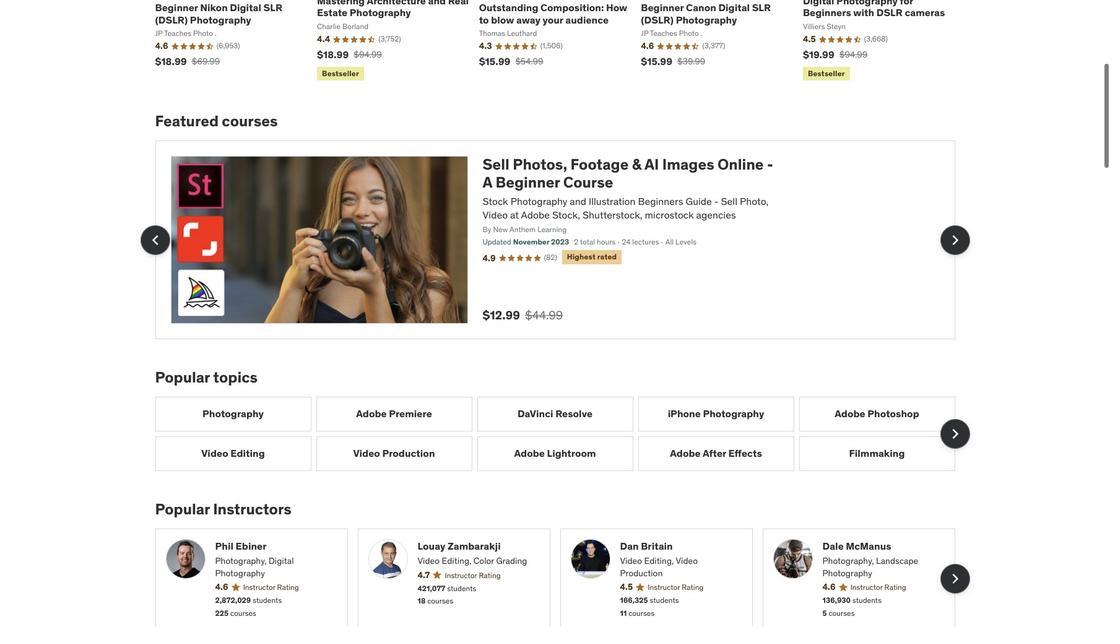 Task type: vqa. For each thing, say whether or not it's contained in the screenshot.


Task type: describe. For each thing, give the bounding box(es) containing it.
photography, for ebiner
[[215, 556, 267, 567]]

nikon
[[200, 1, 228, 14]]

louay zambarakji link
[[418, 539, 540, 553]]

1 horizontal spatial sell
[[721, 195, 738, 207]]

dale mcmanus photography, landscape photography
[[823, 540, 918, 579]]

166,325 students 11 courses
[[620, 596, 679, 618]]

beginners inside digital photography for beginners with dslr cameras
[[803, 6, 851, 19]]

estate
[[317, 6, 348, 19]]

dan britain video editing, video production
[[620, 540, 698, 579]]

agencies
[[696, 209, 736, 221]]

and inside sell photos, footage & ai images online - a beginner course stock photography and illustration beginners guide - sell photo, video at adobe stock, shutterstock, microstock agencies by new anthem learning
[[570, 195, 586, 207]]

video production
[[353, 447, 435, 460]]

mcmanus
[[846, 540, 891, 552]]

beginners inside sell photos, footage & ai images online - a beginner course stock photography and illustration beginners guide - sell photo, video at adobe stock, shutterstock, microstock agencies by new anthem learning
[[638, 195, 683, 207]]

(82)
[[544, 253, 557, 262]]

shutterstock,
[[583, 209, 643, 221]]

new
[[493, 225, 508, 234]]

microstock
[[645, 209, 694, 221]]

mastering architecture and real estate photography
[[317, 0, 469, 19]]

students for ebiner
[[253, 596, 282, 605]]

1 next image from the top
[[945, 230, 965, 250]]

digital photography for beginners with dslr cameras
[[803, 0, 945, 19]]

popular for popular instructors
[[155, 500, 210, 519]]

total
[[580, 237, 595, 247]]

composition:
[[541, 1, 604, 14]]

4.6 for dale mcmanus
[[823, 582, 836, 593]]

footage
[[571, 155, 629, 174]]

featured
[[155, 112, 219, 131]]

students for mcmanus
[[853, 596, 882, 605]]

your
[[543, 13, 563, 26]]

slr for beginner nikon digital slr (dslr) photography
[[264, 1, 282, 14]]

davinci resolve
[[518, 408, 593, 420]]

136,930 students 5 courses
[[823, 596, 882, 618]]

photography inside beginner canon digital slr (dslr) photography
[[676, 13, 737, 26]]

&
[[632, 155, 642, 174]]

0 horizontal spatial sell
[[483, 155, 510, 174]]

levels
[[676, 237, 697, 247]]

instructor rating for ebiner
[[243, 583, 299, 592]]

adobe photoshop
[[835, 408, 919, 420]]

video editing
[[201, 447, 265, 460]]

beginner canon digital slr (dslr) photography
[[641, 1, 771, 26]]

audience
[[566, 13, 609, 26]]

previous image
[[145, 230, 165, 250]]

rated
[[597, 252, 617, 261]]

and inside mastering architecture and real estate photography
[[428, 0, 446, 7]]

lightroom
[[547, 447, 596, 460]]

dan
[[620, 540, 639, 552]]

2
[[574, 237, 578, 247]]

november
[[513, 237, 549, 247]]

(dslr) for beginner nikon digital slr (dslr) photography
[[155, 13, 188, 26]]

adobe premiere
[[356, 408, 432, 420]]

video inside 'louay zambarakji video editing, color grading'
[[418, 556, 440, 567]]

photo,
[[740, 195, 769, 207]]

0 vertical spatial production
[[382, 447, 435, 460]]

video down dan on the bottom right
[[620, 556, 642, 567]]

editing
[[231, 447, 265, 460]]

next image inside popular instructors element
[[945, 569, 965, 589]]

digital inside beginner nikon digital slr (dslr) photography
[[230, 1, 261, 14]]

4.9
[[483, 253, 496, 264]]

digital inside beginner canon digital slr (dslr) photography
[[719, 1, 750, 14]]

421,077 students 18 courses
[[418, 584, 476, 606]]

davinci
[[518, 408, 553, 420]]

24
[[622, 237, 631, 247]]

all levels
[[666, 237, 697, 247]]

instructor rating for britain
[[648, 583, 704, 592]]

beginner nikon digital slr (dslr) photography
[[155, 1, 282, 26]]

photography, for mcmanus
[[823, 556, 874, 567]]

adobe for adobe premiere
[[356, 408, 387, 420]]

how
[[606, 1, 627, 14]]

video down the adobe premiere link
[[353, 447, 380, 460]]

video production link
[[316, 437, 472, 471]]

beginner nikon digital slr (dslr) photography link
[[155, 1, 282, 26]]

real
[[448, 0, 469, 7]]

photos,
[[513, 155, 567, 174]]

with
[[854, 6, 874, 19]]

1 horizontal spatial -
[[767, 155, 773, 174]]

at
[[510, 209, 519, 221]]

louay
[[418, 540, 445, 552]]

ai
[[645, 155, 659, 174]]

$12.99 $44.99
[[483, 308, 563, 323]]

instructor for zambarakji
[[445, 571, 477, 580]]

next image
[[945, 424, 965, 444]]

4.7
[[418, 570, 430, 581]]

slr for beginner canon digital slr (dslr) photography
[[752, 1, 771, 14]]

adobe lightroom
[[514, 447, 596, 460]]

learning
[[538, 225, 567, 234]]

166,325
[[620, 596, 648, 605]]

2023
[[551, 237, 569, 247]]

24 lectures
[[622, 237, 659, 247]]

video down dan britain link
[[676, 556, 698, 567]]

updated
[[483, 237, 511, 247]]

photography inside iphone photography 'link'
[[703, 408, 764, 420]]

all
[[666, 237, 674, 247]]

beginner for beginner nikon digital slr (dslr) photography
[[155, 1, 198, 14]]

canon
[[686, 1, 716, 14]]

courses for phil ebiner
[[230, 609, 256, 618]]

photography inside the dale mcmanus photography, landscape photography
[[823, 568, 872, 579]]

phil ebiner link
[[215, 539, 337, 553]]

adobe inside sell photos, footage & ai images online - a beginner course stock photography and illustration beginners guide - sell photo, video at adobe stock, shutterstock, microstock agencies by new anthem learning
[[521, 209, 550, 221]]



Task type: locate. For each thing, give the bounding box(es) containing it.
a
[[483, 173, 492, 192]]

carousel element containing phil ebiner
[[155, 529, 970, 627]]

carousel element containing sell photos, footage & ai images online - a beginner course
[[140, 141, 970, 339]]

136,930
[[823, 596, 851, 605]]

1 vertical spatial -
[[714, 195, 719, 207]]

online
[[718, 155, 764, 174]]

students right 2,872,029
[[253, 596, 282, 605]]

photography, inside phil ebiner photography, digital photography
[[215, 556, 267, 567]]

225
[[215, 609, 228, 618]]

beginner up at
[[496, 173, 560, 192]]

production inside dan britain video editing, video production
[[620, 568, 663, 579]]

0 horizontal spatial production
[[382, 447, 435, 460]]

courses for dan britain
[[629, 609, 655, 618]]

0 horizontal spatial -
[[714, 195, 719, 207]]

1 vertical spatial and
[[570, 195, 586, 207]]

adobe premiere link
[[316, 397, 472, 432]]

rating for britain
[[682, 583, 704, 592]]

slr inside beginner nikon digital slr (dslr) photography
[[264, 1, 282, 14]]

filmmaking link
[[799, 437, 955, 471]]

0 horizontal spatial beginners
[[638, 195, 683, 207]]

digital down phil ebiner "link"
[[269, 556, 294, 567]]

carousel element
[[140, 141, 970, 339], [155, 397, 970, 471], [155, 529, 970, 627]]

(dslr) for beginner canon digital slr (dslr) photography
[[641, 13, 674, 26]]

digital right canon
[[719, 1, 750, 14]]

- up agencies
[[714, 195, 719, 207]]

rating for mcmanus
[[885, 583, 906, 592]]

1 photography, from the left
[[215, 556, 267, 567]]

and left real
[[428, 0, 446, 7]]

video editing link
[[155, 437, 311, 471]]

adobe lightroom link
[[477, 437, 633, 471]]

after
[[703, 447, 726, 460]]

iphone photography
[[668, 408, 764, 420]]

students right the 421,077
[[447, 584, 476, 593]]

4.6 up 2,872,029
[[215, 582, 228, 593]]

students inside 421,077 students 18 courses
[[447, 584, 476, 593]]

digital left with
[[803, 0, 834, 7]]

beginner for beginner canon digital slr (dslr) photography
[[641, 1, 684, 14]]

britain
[[641, 540, 673, 552]]

filmmaking
[[849, 447, 905, 460]]

0 horizontal spatial beginner
[[155, 1, 198, 14]]

mastering
[[317, 0, 365, 7]]

4.6 for phil ebiner
[[215, 582, 228, 593]]

2 popular from the top
[[155, 500, 210, 519]]

adobe inside adobe lightroom link
[[514, 447, 545, 460]]

instructor up 136,930 students 5 courses
[[851, 583, 883, 592]]

1 4.6 from the left
[[215, 582, 228, 593]]

1 editing, from the left
[[442, 556, 471, 567]]

1 popular from the top
[[155, 368, 210, 387]]

beginner inside beginner nikon digital slr (dslr) photography
[[155, 1, 198, 14]]

slr right nikon
[[264, 1, 282, 14]]

beginner
[[155, 1, 198, 14], [641, 1, 684, 14], [496, 173, 560, 192]]

popular instructors
[[155, 500, 292, 519]]

2,872,029 students 225 courses
[[215, 596, 282, 618]]

dan britain link
[[620, 539, 742, 553]]

(dslr) right how at the top of the page
[[641, 13, 674, 26]]

instructor rating up "2,872,029 students 225 courses"
[[243, 583, 299, 592]]

1 horizontal spatial production
[[620, 568, 663, 579]]

1 horizontal spatial photography,
[[823, 556, 874, 567]]

iphone
[[668, 408, 701, 420]]

0 horizontal spatial editing,
[[442, 556, 471, 567]]

sell up agencies
[[721, 195, 738, 207]]

illustration
[[589, 195, 636, 207]]

adobe inside adobe after effects link
[[670, 447, 701, 460]]

1 vertical spatial production
[[620, 568, 663, 579]]

slr inside beginner canon digital slr (dslr) photography
[[752, 1, 771, 14]]

instructor rating up 166,325 students 11 courses
[[648, 583, 704, 592]]

11
[[620, 609, 627, 618]]

2 next image from the top
[[945, 569, 965, 589]]

popular
[[155, 368, 210, 387], [155, 500, 210, 519]]

editing,
[[442, 556, 471, 567], [644, 556, 674, 567]]

0 horizontal spatial and
[[428, 0, 446, 7]]

courses inside 136,930 students 5 courses
[[829, 609, 855, 618]]

students for zambarakji
[[447, 584, 476, 593]]

0 vertical spatial popular
[[155, 368, 210, 387]]

1 vertical spatial next image
[[945, 569, 965, 589]]

(dslr) inside beginner nikon digital slr (dslr) photography
[[155, 13, 188, 26]]

premiere
[[389, 408, 432, 420]]

0 horizontal spatial slr
[[264, 1, 282, 14]]

courses for louay zambarakji
[[427, 597, 453, 606]]

popular for popular topics
[[155, 368, 210, 387]]

2 4.6 from the left
[[823, 582, 836, 593]]

2 slr from the left
[[752, 1, 771, 14]]

video down "stock"
[[483, 209, 508, 221]]

rating for zambarakji
[[479, 571, 501, 580]]

anthem
[[510, 225, 536, 234]]

0 vertical spatial carousel element
[[140, 141, 970, 339]]

0 vertical spatial -
[[767, 155, 773, 174]]

-
[[767, 155, 773, 174], [714, 195, 719, 207]]

0 horizontal spatial 4.6
[[215, 582, 228, 593]]

rating down color
[[479, 571, 501, 580]]

beginners
[[803, 6, 851, 19], [638, 195, 683, 207]]

instructor rating down the dale mcmanus photography, landscape photography
[[851, 583, 906, 592]]

popular instructors element
[[155, 500, 970, 627]]

0 vertical spatial next image
[[945, 230, 965, 250]]

2 photography, from the left
[[823, 556, 874, 567]]

1 horizontal spatial and
[[570, 195, 586, 207]]

landscape
[[876, 556, 918, 567]]

photography, down dale
[[823, 556, 874, 567]]

resolve
[[556, 408, 593, 420]]

students right 136,930
[[853, 596, 882, 605]]

popular inside popular instructors element
[[155, 500, 210, 519]]

adobe left after at the right of the page
[[670, 447, 701, 460]]

adobe down davinci
[[514, 447, 545, 460]]

to
[[479, 13, 489, 26]]

cameras
[[905, 6, 945, 19]]

sell
[[483, 155, 510, 174], [721, 195, 738, 207]]

photography inside photography link
[[203, 408, 264, 420]]

instructor up 421,077 students 18 courses
[[445, 571, 477, 580]]

adobe for adobe photoshop
[[835, 408, 866, 420]]

1 horizontal spatial 4.6
[[823, 582, 836, 593]]

video inside sell photos, footage & ai images online - a beginner course stock photography and illustration beginners guide - sell photo, video at adobe stock, shutterstock, microstock agencies by new anthem learning
[[483, 209, 508, 221]]

carousel element containing photography
[[155, 397, 970, 471]]

adobe for adobe after effects
[[670, 447, 701, 460]]

popular topics
[[155, 368, 258, 387]]

0 horizontal spatial photography,
[[215, 556, 267, 567]]

1 horizontal spatial slr
[[752, 1, 771, 14]]

updated november 2023
[[483, 237, 569, 247]]

2 editing, from the left
[[644, 556, 674, 567]]

video left editing
[[201, 447, 228, 460]]

rating for ebiner
[[277, 583, 299, 592]]

away
[[516, 13, 541, 26]]

courses inside 421,077 students 18 courses
[[427, 597, 453, 606]]

editing, inside 'louay zambarakji video editing, color grading'
[[442, 556, 471, 567]]

instructor up 166,325 students 11 courses
[[648, 583, 680, 592]]

2 horizontal spatial beginner
[[641, 1, 684, 14]]

1 vertical spatial sell
[[721, 195, 738, 207]]

18
[[418, 597, 426, 606]]

iphone photography link
[[638, 397, 794, 432]]

0 vertical spatial beginners
[[803, 6, 851, 19]]

0 horizontal spatial (dslr)
[[155, 13, 188, 26]]

1 horizontal spatial (dslr)
[[641, 13, 674, 26]]

1 horizontal spatial beginner
[[496, 173, 560, 192]]

editing, for britain
[[644, 556, 674, 567]]

video
[[483, 209, 508, 221], [201, 447, 228, 460], [353, 447, 380, 460], [418, 556, 440, 567], [620, 556, 642, 567], [676, 556, 698, 567]]

beginners up microstock
[[638, 195, 683, 207]]

1 horizontal spatial beginners
[[803, 6, 851, 19]]

photography inside sell photos, footage & ai images online - a beginner course stock photography and illustration beginners guide - sell photo, video at adobe stock, shutterstock, microstock agencies by new anthem learning
[[511, 195, 568, 207]]

digital inside phil ebiner photography, digital photography
[[269, 556, 294, 567]]

outstanding composition: how to blow away your audience
[[479, 1, 627, 26]]

dale
[[823, 540, 844, 552]]

stock,
[[552, 209, 580, 221]]

editing, down britain
[[644, 556, 674, 567]]

carousel element for popular instructors
[[155, 529, 970, 627]]

$44.99
[[525, 308, 563, 323]]

digital photography for beginners with dslr cameras link
[[803, 0, 945, 19]]

2,872,029
[[215, 596, 251, 605]]

2 vertical spatial carousel element
[[155, 529, 970, 627]]

photography inside phil ebiner photography, digital photography
[[215, 568, 265, 579]]

color
[[474, 556, 494, 567]]

1 horizontal spatial editing,
[[644, 556, 674, 567]]

instructor for mcmanus
[[851, 583, 883, 592]]

photography inside beginner nikon digital slr (dslr) photography
[[190, 13, 251, 26]]

adobe photoshop link
[[799, 397, 955, 432]]

video up 4.7
[[418, 556, 440, 567]]

course
[[563, 173, 613, 192]]

dslr
[[877, 6, 903, 19]]

instructors
[[213, 500, 292, 519]]

students
[[447, 584, 476, 593], [253, 596, 282, 605], [650, 596, 679, 605], [853, 596, 882, 605]]

adobe left the photoshop
[[835, 408, 866, 420]]

students inside "2,872,029 students 225 courses"
[[253, 596, 282, 605]]

editing, inside dan britain video editing, video production
[[644, 556, 674, 567]]

rating down dan britain link
[[682, 583, 704, 592]]

instructor rating
[[445, 571, 501, 580], [243, 583, 299, 592], [648, 583, 704, 592], [851, 583, 906, 592]]

effects
[[729, 447, 762, 460]]

by
[[483, 225, 491, 234]]

instructor for ebiner
[[243, 583, 275, 592]]

2 (dslr) from the left
[[641, 13, 674, 26]]

beginner inside sell photos, footage & ai images online - a beginner course stock photography and illustration beginners guide - sell photo, video at adobe stock, shutterstock, microstock agencies by new anthem learning
[[496, 173, 560, 192]]

students for britain
[[650, 596, 679, 605]]

instructor up "2,872,029 students 225 courses"
[[243, 583, 275, 592]]

hours
[[597, 237, 616, 247]]

blow
[[491, 13, 514, 26]]

5
[[823, 609, 827, 618]]

louay zambarakji video editing, color grading
[[418, 540, 527, 567]]

mastering architecture and real estate photography link
[[317, 0, 469, 19]]

and up stock,
[[570, 195, 586, 207]]

davinci resolve link
[[477, 397, 633, 432]]

stock
[[483, 195, 508, 207]]

adobe
[[521, 209, 550, 221], [356, 408, 387, 420], [835, 408, 866, 420], [514, 447, 545, 460], [670, 447, 701, 460]]

beginner left canon
[[641, 1, 684, 14]]

beginners left with
[[803, 6, 851, 19]]

photography
[[837, 0, 898, 7], [350, 6, 411, 19], [190, 13, 251, 26], [676, 13, 737, 26], [511, 195, 568, 207], [203, 408, 264, 420], [703, 408, 764, 420], [215, 568, 265, 579], [823, 568, 872, 579]]

editing, down zambarakji
[[442, 556, 471, 567]]

students right 166,325
[[650, 596, 679, 605]]

1 slr from the left
[[264, 1, 282, 14]]

beginner inside beginner canon digital slr (dslr) photography
[[641, 1, 684, 14]]

instructor for britain
[[648, 583, 680, 592]]

digital right nikon
[[230, 1, 261, 14]]

adobe up anthem
[[521, 209, 550, 221]]

digital
[[803, 0, 834, 7], [230, 1, 261, 14], [719, 1, 750, 14], [269, 556, 294, 567]]

photography link
[[155, 397, 311, 432]]

1 vertical spatial beginners
[[638, 195, 683, 207]]

instructor rating down color
[[445, 571, 501, 580]]

photography inside mastering architecture and real estate photography
[[350, 6, 411, 19]]

1 (dslr) from the left
[[155, 13, 188, 26]]

adobe inside "adobe photoshop" link
[[835, 408, 866, 420]]

production up 4.5
[[620, 568, 663, 579]]

1 vertical spatial carousel element
[[155, 397, 970, 471]]

editing, for zambarakji
[[442, 556, 471, 567]]

photography inside digital photography for beginners with dslr cameras
[[837, 0, 898, 7]]

adobe left the premiere
[[356, 408, 387, 420]]

carousel element for featured courses
[[140, 141, 970, 339]]

4.6 up 136,930
[[823, 582, 836, 593]]

instructor rating for mcmanus
[[851, 583, 906, 592]]

photography, inside the dale mcmanus photography, landscape photography
[[823, 556, 874, 567]]

beginner left nikon
[[155, 1, 198, 14]]

courses inside "2,872,029 students 225 courses"
[[230, 609, 256, 618]]

outstanding composition: how to blow away your audience link
[[479, 1, 627, 26]]

(dslr) inside beginner canon digital slr (dslr) photography
[[641, 13, 674, 26]]

lectures
[[632, 237, 659, 247]]

images
[[662, 155, 714, 174]]

- right online
[[767, 155, 773, 174]]

adobe after effects link
[[638, 437, 794, 471]]

production down the premiere
[[382, 447, 435, 460]]

0 vertical spatial sell
[[483, 155, 510, 174]]

1 vertical spatial popular
[[155, 500, 210, 519]]

architecture
[[367, 0, 426, 7]]

rating down phil ebiner "link"
[[277, 583, 299, 592]]

rating down landscape
[[885, 583, 906, 592]]

courses inside 166,325 students 11 courses
[[629, 609, 655, 618]]

adobe for adobe lightroom
[[514, 447, 545, 460]]

0 vertical spatial and
[[428, 0, 446, 7]]

courses for dale mcmanus
[[829, 609, 855, 618]]

students inside 136,930 students 5 courses
[[853, 596, 882, 605]]

adobe after effects
[[670, 447, 762, 460]]

(dslr) left nikon
[[155, 13, 188, 26]]

for
[[900, 0, 913, 7]]

topics
[[213, 368, 258, 387]]

photography, down ebiner
[[215, 556, 267, 567]]

next image
[[945, 230, 965, 250], [945, 569, 965, 589]]

instructor rating for zambarakji
[[445, 571, 501, 580]]

sell photos, footage & ai images online - a beginner course stock photography and illustration beginners guide - sell photo, video at adobe stock, shutterstock, microstock agencies by new anthem learning
[[483, 155, 773, 234]]

sell up "stock"
[[483, 155, 510, 174]]

slr right canon
[[752, 1, 771, 14]]

students inside 166,325 students 11 courses
[[650, 596, 679, 605]]

ebiner
[[236, 540, 267, 552]]

421,077
[[418, 584, 445, 593]]

carousel element for popular topics
[[155, 397, 970, 471]]

grading
[[496, 556, 527, 567]]

digital inside digital photography for beginners with dslr cameras
[[803, 0, 834, 7]]



